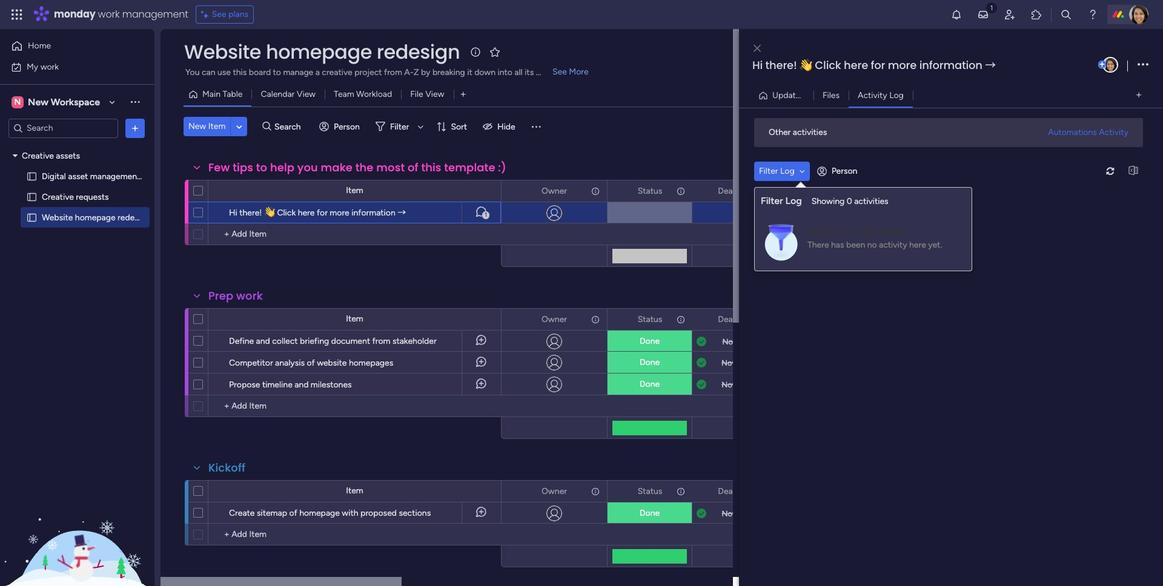 Task type: locate. For each thing, give the bounding box(es) containing it.
v2 done deadline image left nov 20
[[697, 357, 707, 369]]

2 vertical spatial of
[[289, 508, 297, 519]]

item up with
[[346, 486, 363, 496]]

owner field for prep work
[[539, 313, 570, 326]]

hi down close icon
[[753, 58, 763, 73]]

view right calendar in the left of the page
[[297, 89, 316, 99]]

0 vertical spatial creative
[[22, 151, 54, 161]]

2 owner field from the top
[[539, 313, 570, 326]]

workspace image
[[12, 95, 24, 109]]

0 vertical spatial filter log
[[759, 166, 795, 176]]

→ down inbox image
[[986, 58, 996, 73]]

2 v2 done deadline image from the top
[[697, 508, 707, 520]]

1 horizontal spatial website
[[184, 38, 261, 65]]

1 horizontal spatial activity
[[1100, 127, 1129, 137]]

1 horizontal spatial this
[[852, 203, 865, 212]]

1 vertical spatial there!
[[240, 208, 262, 218]]

1 vertical spatial click
[[277, 208, 296, 218]]

1 horizontal spatial →
[[986, 58, 996, 73]]

website down see plans button
[[184, 38, 261, 65]]

monday work management
[[54, 7, 188, 21]]

nov left 28
[[722, 380, 737, 389]]

my work
[[27, 62, 59, 72]]

Search in workspace field
[[25, 121, 101, 135]]

2 horizontal spatial work
[[236, 288, 263, 304]]

3 deadline field from the top
[[715, 485, 754, 498]]

public board image left digital on the left top of page
[[26, 171, 38, 182]]

for down make
[[317, 208, 328, 218]]

1 horizontal spatial james peterson image
[[1130, 5, 1149, 24]]

1 vertical spatial status field
[[635, 313, 666, 326]]

more up "activity log"
[[888, 58, 917, 73]]

3 owner from the top
[[542, 486, 567, 497]]

1 vertical spatial homepage
[[75, 212, 116, 223]]

new down 'main'
[[188, 121, 206, 132]]

2 vertical spatial deadline field
[[715, 485, 754, 498]]

status for first the status field from the top
[[638, 186, 663, 196]]

item left angle down icon
[[208, 121, 226, 132]]

column information image
[[591, 186, 601, 196], [676, 315, 686, 325], [591, 487, 601, 497], [676, 487, 686, 497]]

1 status from the top
[[638, 186, 663, 196]]

1 vertical spatial column information image
[[591, 315, 601, 325]]

2 done from the top
[[640, 358, 660, 368]]

new right n
[[28, 96, 48, 108]]

hi there!   👋  click here for more information  → inside field
[[753, 58, 996, 73]]

yet.
[[929, 240, 943, 250]]

(dam)
[[142, 171, 167, 182]]

here!
[[881, 225, 903, 237]]

1 v2 done deadline image from the top
[[697, 336, 707, 348]]

2 view from the left
[[426, 89, 445, 99]]

Search field
[[272, 118, 308, 135]]

Kickoff field
[[205, 461, 249, 476]]

collect
[[272, 336, 298, 347]]

Owner field
[[539, 185, 570, 198], [539, 313, 570, 326], [539, 485, 570, 498]]

digital asset management (dam)
[[42, 171, 167, 182]]

tips
[[233, 160, 253, 175]]

0 vertical spatial deadline
[[718, 186, 751, 196]]

to right tips
[[256, 160, 267, 175]]

showing 0 activities
[[812, 196, 889, 206]]

list box
[[0, 143, 167, 391]]

team workload
[[334, 89, 392, 99]]

→ down "most"
[[398, 208, 406, 218]]

0 vertical spatial owner
[[542, 186, 567, 196]]

1 vertical spatial of
[[307, 358, 315, 368]]

nov left 20
[[722, 358, 736, 368]]

filter log left angle down image
[[759, 166, 795, 176]]

click inside field
[[815, 58, 842, 73]]

1 vertical spatial + add item text field
[[215, 399, 313, 414]]

hi there!   👋  click here for more information  → down you on the top left of the page
[[229, 208, 406, 218]]

0 vertical spatial filter
[[390, 122, 409, 132]]

there! down tips
[[240, 208, 262, 218]]

james peterson image
[[1130, 5, 1149, 24], [1103, 57, 1119, 73]]

nov 12
[[723, 337, 747, 346]]

here inside field
[[844, 58, 868, 73]]

v2 done deadline image left the nov 28
[[697, 379, 707, 391]]

new inside workspace selection element
[[28, 96, 48, 108]]

see for see plans
[[212, 9, 226, 19]]

deadline field for kickoff
[[715, 485, 754, 498]]

automations activity button
[[1044, 123, 1134, 142]]

v2 done deadline image
[[697, 379, 707, 391], [697, 508, 707, 520]]

1 horizontal spatial and
[[295, 380, 309, 390]]

0 horizontal spatial james peterson image
[[1103, 57, 1119, 73]]

v2 search image
[[263, 120, 272, 133]]

1 horizontal spatial activities
[[855, 196, 889, 206]]

1 horizontal spatial 1
[[812, 90, 816, 100]]

1 horizontal spatial there!
[[766, 58, 797, 73]]

1 deadline field from the top
[[715, 185, 754, 198]]

propose timeline and milestones
[[229, 380, 352, 390]]

filter down filter log button
[[761, 195, 783, 206]]

there! inside field
[[766, 58, 797, 73]]

log left angle down image
[[781, 166, 795, 176]]

0 vertical spatial person button
[[315, 117, 367, 136]]

28
[[738, 380, 748, 389]]

for up "activity log"
[[871, 58, 886, 73]]

2 vertical spatial here
[[910, 240, 926, 250]]

information down the
[[352, 208, 396, 218]]

0 vertical spatial public board image
[[26, 171, 38, 182]]

1 horizontal spatial click
[[815, 58, 842, 73]]

view inside calendar view button
[[297, 89, 316, 99]]

website homepage redesign down requests
[[42, 212, 150, 223]]

new item button
[[184, 117, 230, 136]]

0 vertical spatial to
[[256, 160, 267, 175]]

this left board
[[852, 203, 865, 212]]

public board image
[[26, 171, 38, 182], [26, 191, 38, 203]]

nov 26
[[722, 509, 748, 518]]

0 vertical spatial →
[[986, 58, 996, 73]]

log down angle down image
[[786, 195, 802, 206]]

1 vertical spatial →
[[398, 208, 406, 218]]

here down you on the top left of the page
[[298, 208, 315, 218]]

3 deadline from the top
[[718, 486, 751, 497]]

creative right caret down icon
[[22, 151, 54, 161]]

1 + add item text field from the top
[[215, 227, 313, 242]]

analysis
[[275, 358, 305, 368]]

deadline field for few tips to help you make the most of this template :)
[[715, 185, 754, 198]]

0 horizontal spatial hi
[[229, 208, 237, 218]]

0 horizontal spatial activity
[[858, 90, 888, 100]]

+ Add Item text field
[[215, 227, 313, 242], [215, 399, 313, 414], [215, 528, 313, 542]]

item
[[208, 121, 226, 132], [346, 185, 363, 196], [346, 314, 363, 324], [346, 486, 363, 496]]

0 horizontal spatial of
[[289, 508, 297, 519]]

0 vertical spatial there!
[[766, 58, 797, 73]]

updates / 1 button
[[754, 86, 816, 105]]

0 horizontal spatial 1
[[485, 212, 487, 219]]

timeline
[[262, 380, 293, 390]]

0 vertical spatial information
[[920, 58, 983, 73]]

1 horizontal spatial website homepage redesign
[[184, 38, 460, 65]]

1 horizontal spatial see
[[553, 67, 567, 77]]

👋 down help
[[264, 208, 275, 218]]

information
[[920, 58, 983, 73], [352, 208, 396, 218]]

1 horizontal spatial information
[[920, 58, 983, 73]]

0 vertical spatial website
[[184, 38, 261, 65]]

website right public board icon
[[42, 212, 73, 223]]

v2 done deadline image for nov 28
[[697, 379, 707, 391]]

filter left angle down image
[[759, 166, 778, 176]]

v2 done deadline image left nov 26
[[697, 508, 707, 520]]

column information image
[[676, 186, 686, 196], [591, 315, 601, 325]]

export to excel image
[[1124, 167, 1144, 176]]

person button up showing
[[812, 162, 865, 181]]

person
[[334, 122, 360, 132], [832, 166, 858, 176]]

1 vertical spatial website homepage redesign
[[42, 212, 150, 223]]

main table
[[202, 89, 243, 99]]

hi inside hi there!   👋  click here for more information  → field
[[753, 58, 763, 73]]

deadline for kickoff
[[718, 486, 751, 497]]

view right 'file'
[[426, 89, 445, 99]]

to inside the nothing to filter here! there has been no activity here yet.
[[846, 225, 855, 237]]

0 vertical spatial work
[[98, 7, 120, 21]]

stakeholder
[[393, 336, 437, 347]]

work
[[98, 7, 120, 21], [40, 62, 59, 72], [236, 288, 263, 304]]

notifications image
[[951, 8, 963, 21]]

owner for kickoff
[[542, 486, 567, 497]]

click up the files
[[815, 58, 842, 73]]

of right analysis at the bottom left
[[307, 358, 315, 368]]

updates / 1
[[773, 90, 816, 100]]

information inside field
[[920, 58, 983, 73]]

nov for nov 26
[[722, 509, 737, 518]]

filter left arrow down image
[[390, 122, 409, 132]]

1 public board image from the top
[[26, 171, 38, 182]]

main
[[202, 89, 221, 99]]

click
[[815, 58, 842, 73], [277, 208, 296, 218]]

0 horizontal spatial there!
[[240, 208, 262, 218]]

monday
[[54, 7, 95, 21]]

1 vertical spatial creative
[[42, 192, 74, 202]]

click down help
[[277, 208, 296, 218]]

activity right the files
[[858, 90, 888, 100]]

few
[[208, 160, 230, 175]]

option
[[0, 145, 155, 147]]

3 done from the top
[[640, 379, 660, 390]]

of
[[408, 160, 419, 175], [307, 358, 315, 368], [289, 508, 297, 519]]

see left plans
[[212, 9, 226, 19]]

0 vertical spatial log
[[890, 90, 904, 100]]

to up the been
[[846, 225, 855, 237]]

nov left 12 at the right of page
[[723, 337, 737, 346]]

define
[[229, 336, 254, 347]]

3 status from the top
[[638, 486, 663, 497]]

of inside field
[[408, 160, 419, 175]]

automations
[[1049, 127, 1097, 137]]

show board description image
[[469, 46, 483, 58]]

james peterson image left options icon
[[1103, 57, 1119, 73]]

status for second the status field from the bottom
[[638, 314, 663, 325]]

website homepage redesign up team
[[184, 38, 460, 65]]

more inside field
[[888, 58, 917, 73]]

team workload button
[[325, 85, 401, 104]]

0 vertical spatial hi
[[753, 58, 763, 73]]

1 v2 done deadline image from the top
[[697, 379, 707, 391]]

work right prep
[[236, 288, 263, 304]]

homepages
[[349, 358, 393, 368]]

homepage left with
[[299, 508, 340, 519]]

2 vertical spatial work
[[236, 288, 263, 304]]

this left template
[[421, 160, 442, 175]]

activities right other
[[793, 127, 827, 138]]

2 status from the top
[[638, 314, 663, 325]]

nov left 26
[[722, 509, 737, 518]]

information down notifications image
[[920, 58, 983, 73]]

0 vertical spatial management
[[122, 7, 188, 21]]

3 owner field from the top
[[539, 485, 570, 498]]

1 image
[[987, 1, 998, 14]]

1 horizontal spatial view
[[426, 89, 445, 99]]

file view button
[[401, 85, 454, 104]]

v2 done deadline image left nov 12
[[697, 336, 707, 348]]

new
[[28, 96, 48, 108], [188, 121, 206, 132]]

add view image
[[1137, 91, 1142, 100]]

see
[[212, 9, 226, 19], [553, 67, 567, 77]]

plans
[[228, 9, 249, 19]]

0 horizontal spatial →
[[398, 208, 406, 218]]

management for asset
[[90, 171, 140, 182]]

1 vertical spatial person button
[[812, 162, 865, 181]]

person button down team
[[315, 117, 367, 136]]

activity
[[879, 240, 908, 250]]

there!
[[766, 58, 797, 73], [240, 208, 262, 218]]

0 horizontal spatial click
[[277, 208, 296, 218]]

automations activity
[[1049, 127, 1129, 137]]

1 view from the left
[[297, 89, 316, 99]]

log down hi there!   👋  click here for more information  → field on the right
[[890, 90, 904, 100]]

1 vertical spatial 👋
[[264, 208, 275, 218]]

here up "activity log"
[[844, 58, 868, 73]]

2 + add item text field from the top
[[215, 399, 313, 414]]

james peterson image right help icon
[[1130, 5, 1149, 24]]

filter
[[390, 122, 409, 132], [759, 166, 778, 176], [761, 195, 783, 206]]

asset
[[68, 171, 88, 182]]

done for define and collect briefing document from stakeholder
[[640, 336, 660, 347]]

creative down digital on the left top of page
[[42, 192, 74, 202]]

2 owner from the top
[[542, 314, 567, 325]]

and right define
[[256, 336, 270, 347]]

of right "most"
[[408, 160, 419, 175]]

option inside list box
[[0, 145, 155, 147]]

new for new workspace
[[28, 96, 48, 108]]

0 vertical spatial owner field
[[539, 185, 570, 198]]

1 deadline from the top
[[718, 186, 751, 196]]

caret down image
[[13, 152, 18, 160]]

👋 up '/'
[[800, 58, 813, 73]]

1 vertical spatial public board image
[[26, 191, 38, 203]]

homepage down requests
[[75, 212, 116, 223]]

1 horizontal spatial to
[[846, 225, 855, 237]]

created this board
[[820, 203, 889, 212]]

1 right '/'
[[812, 90, 816, 100]]

lottie animation image
[[0, 464, 155, 587]]

2 public board image from the top
[[26, 191, 38, 203]]

apps image
[[1031, 8, 1043, 21]]

1 down template
[[485, 212, 487, 219]]

new inside button
[[188, 121, 206, 132]]

work inside field
[[236, 288, 263, 304]]

see left more
[[553, 67, 567, 77]]

1 vertical spatial deadline
[[718, 314, 751, 325]]

0 horizontal spatial information
[[352, 208, 396, 218]]

1 vertical spatial owner field
[[539, 313, 570, 326]]

filter inside popup button
[[390, 122, 409, 132]]

website
[[184, 38, 261, 65], [42, 212, 73, 223]]

sitemap
[[257, 508, 287, 519]]

file view
[[410, 89, 445, 99]]

1 horizontal spatial column information image
[[676, 186, 686, 196]]

work right monday
[[98, 7, 120, 21]]

0 horizontal spatial website homepage redesign
[[42, 212, 150, 223]]

to inside field
[[256, 160, 267, 175]]

public board image up public board icon
[[26, 191, 38, 203]]

0 vertical spatial of
[[408, 160, 419, 175]]

options image
[[129, 122, 141, 134], [590, 181, 599, 202], [676, 181, 684, 202], [590, 309, 599, 330], [676, 309, 684, 330], [590, 481, 599, 502], [676, 481, 684, 502]]

0 vertical spatial v2 done deadline image
[[697, 336, 707, 348]]

and down competitor analysis of website homepages
[[295, 380, 309, 390]]

more down make
[[330, 208, 350, 218]]

view
[[297, 89, 316, 99], [426, 89, 445, 99]]

requests
[[76, 192, 109, 202]]

the
[[356, 160, 374, 175]]

item inside button
[[208, 121, 226, 132]]

redesign up 'file'
[[377, 38, 460, 65]]

see inside see plans button
[[212, 9, 226, 19]]

redesign down (dam)
[[118, 212, 150, 223]]

v2 done deadline image for nov 12
[[697, 336, 707, 348]]

0 horizontal spatial column information image
[[591, 315, 601, 325]]

1 done from the top
[[640, 336, 660, 347]]

2 vertical spatial owner
[[542, 486, 567, 497]]

1 vertical spatial here
[[298, 208, 315, 218]]

2 deadline field from the top
[[715, 313, 754, 326]]

of right sitemap
[[289, 508, 297, 519]]

Deadline field
[[715, 185, 754, 198], [715, 313, 754, 326], [715, 485, 754, 498]]

0 horizontal spatial to
[[256, 160, 267, 175]]

there! up updates / 1 button
[[766, 58, 797, 73]]

1 vertical spatial see
[[553, 67, 567, 77]]

0 horizontal spatial more
[[330, 208, 350, 218]]

0 horizontal spatial for
[[317, 208, 328, 218]]

activities right 0
[[855, 196, 889, 206]]

status
[[638, 186, 663, 196], [638, 314, 663, 325], [638, 486, 663, 497]]

hi down tips
[[229, 208, 237, 218]]

26
[[739, 509, 748, 518]]

workspace selection element
[[12, 95, 102, 109]]

work for monday
[[98, 7, 120, 21]]

here
[[844, 58, 868, 73], [298, 208, 315, 218], [910, 240, 926, 250]]

for
[[871, 58, 886, 73], [317, 208, 328, 218]]

Prep work field
[[205, 288, 266, 304]]

v2 done deadline image
[[697, 336, 707, 348], [697, 357, 707, 369]]

view for calendar view
[[297, 89, 316, 99]]

see inside see more link
[[553, 67, 567, 77]]

filter log down filter log button
[[761, 195, 802, 206]]

deadline
[[718, 186, 751, 196], [718, 314, 751, 325], [718, 486, 751, 497]]

public board image for creative requests
[[26, 191, 38, 203]]

hi there!   👋  click here for more information  →
[[753, 58, 996, 73], [229, 208, 406, 218]]

homepage up team
[[266, 38, 372, 65]]

item for prep work
[[346, 314, 363, 324]]

search everything image
[[1061, 8, 1073, 21]]

homepage
[[266, 38, 372, 65], [75, 212, 116, 223], [299, 508, 340, 519]]

menu image
[[530, 121, 542, 133]]

👋 inside field
[[800, 58, 813, 73]]

hide button
[[478, 117, 523, 136]]

0 horizontal spatial 👋
[[264, 208, 275, 218]]

nov for nov 28
[[722, 380, 737, 389]]

0 horizontal spatial and
[[256, 336, 270, 347]]

nov for nov 12
[[723, 337, 737, 346]]

0 horizontal spatial new
[[28, 96, 48, 108]]

0 vertical spatial see
[[212, 9, 226, 19]]

0 vertical spatial + add item text field
[[215, 227, 313, 242]]

→ inside field
[[986, 58, 996, 73]]

propose
[[229, 380, 260, 390]]

files
[[823, 90, 840, 100]]

work inside button
[[40, 62, 59, 72]]

person down team
[[334, 122, 360, 132]]

2 v2 done deadline image from the top
[[697, 357, 707, 369]]

add to favorites image
[[489, 46, 501, 58]]

1 vertical spatial management
[[90, 171, 140, 182]]

hi there!   👋  click here for more information  → up "activity log"
[[753, 58, 996, 73]]

document
[[331, 336, 370, 347]]

view for file view
[[426, 89, 445, 99]]

Status field
[[635, 185, 666, 198], [635, 313, 666, 326], [635, 485, 666, 498]]

0 vertical spatial more
[[888, 58, 917, 73]]

0 horizontal spatial person
[[334, 122, 360, 132]]

1 vertical spatial information
[[352, 208, 396, 218]]

management inside list box
[[90, 171, 140, 182]]

2 vertical spatial homepage
[[299, 508, 340, 519]]

2 vertical spatial deadline
[[718, 486, 751, 497]]

0 horizontal spatial website
[[42, 212, 73, 223]]

1 horizontal spatial redesign
[[377, 38, 460, 65]]

0 horizontal spatial this
[[421, 160, 442, 175]]

:)
[[498, 160, 507, 175]]

here inside the nothing to filter here! there has been no activity here yet.
[[910, 240, 926, 250]]

person up 0
[[832, 166, 858, 176]]

here left 'yet.'
[[910, 240, 926, 250]]

work right my
[[40, 62, 59, 72]]

1 status field from the top
[[635, 185, 666, 198]]

there
[[808, 240, 829, 250]]

creative requests
[[42, 192, 109, 202]]

1
[[812, 90, 816, 100], [485, 212, 487, 219]]

done
[[640, 336, 660, 347], [640, 358, 660, 368], [640, 379, 660, 390], [640, 508, 660, 519]]

2 vertical spatial owner field
[[539, 485, 570, 498]]

0 horizontal spatial activities
[[793, 127, 827, 138]]

activity up refresh image
[[1100, 127, 1129, 137]]

item down few tips to help you make the most of this template :) field
[[346, 185, 363, 196]]

0 vertical spatial status field
[[635, 185, 666, 198]]

creative
[[22, 151, 54, 161], [42, 192, 74, 202]]

with
[[342, 508, 359, 519]]

log inside button
[[890, 90, 904, 100]]

created
[[820, 203, 849, 212]]

of for homepages
[[307, 358, 315, 368]]

main table button
[[184, 85, 252, 104]]

1 vertical spatial james peterson image
[[1103, 57, 1119, 73]]

nothing
[[808, 225, 844, 237]]

and
[[256, 336, 270, 347], [295, 380, 309, 390]]

view inside file view button
[[426, 89, 445, 99]]

this
[[421, 160, 442, 175], [852, 203, 865, 212]]

item up document
[[346, 314, 363, 324]]

1 horizontal spatial hi there!   👋  click here for more information  →
[[753, 58, 996, 73]]



Task type: describe. For each thing, give the bounding box(es) containing it.
updates
[[773, 90, 805, 100]]

filter button
[[371, 117, 428, 136]]

see for see more
[[553, 67, 567, 77]]

template
[[444, 160, 495, 175]]

0 vertical spatial homepage
[[266, 38, 372, 65]]

1 vertical spatial and
[[295, 380, 309, 390]]

workspace
[[51, 96, 100, 108]]

website homepage redesign inside list box
[[42, 212, 150, 223]]

/
[[807, 90, 810, 100]]

make
[[321, 160, 353, 175]]

other activities
[[769, 127, 827, 138]]

new workspace
[[28, 96, 100, 108]]

work for my
[[40, 62, 59, 72]]

more
[[569, 67, 589, 77]]

digital
[[42, 171, 66, 182]]

prep
[[208, 288, 234, 304]]

1 owner field from the top
[[539, 185, 570, 198]]

my work button
[[7, 57, 130, 77]]

2 vertical spatial log
[[786, 195, 802, 206]]

creative for creative assets
[[22, 151, 54, 161]]

my
[[27, 62, 38, 72]]

0 horizontal spatial hi there!   👋  click here for more information  →
[[229, 208, 406, 218]]

1 vertical spatial this
[[852, 203, 865, 212]]

see more button
[[184, 65, 591, 80]]

milestones
[[311, 380, 352, 390]]

0 vertical spatial activities
[[793, 127, 827, 138]]

prep work
[[208, 288, 263, 304]]

board
[[868, 203, 889, 212]]

Few tips to help you make the most of this template :) field
[[205, 160, 510, 176]]

nov for nov 20
[[722, 358, 736, 368]]

1 vertical spatial filter log
[[761, 195, 802, 206]]

nov 28
[[722, 380, 748, 389]]

status for third the status field
[[638, 486, 663, 497]]

for inside field
[[871, 58, 886, 73]]

deadline for few tips to help you make the most of this template :)
[[718, 186, 751, 196]]

you
[[297, 160, 318, 175]]

refresh image
[[1101, 167, 1121, 176]]

other
[[769, 127, 791, 138]]

assets
[[56, 151, 80, 161]]

1 button
[[462, 202, 501, 224]]

0 vertical spatial 1
[[812, 90, 816, 100]]

see more
[[553, 67, 589, 77]]

been
[[847, 240, 866, 250]]

see plans
[[212, 9, 249, 19]]

calendar view
[[261, 89, 316, 99]]

angle down image
[[800, 167, 805, 175]]

this inside field
[[421, 160, 442, 175]]

12
[[739, 337, 747, 346]]

dapulse addbtn image
[[1099, 61, 1107, 68]]

sections
[[399, 508, 431, 519]]

no
[[868, 240, 877, 250]]

few tips to help you make the most of this template :)
[[208, 160, 507, 175]]

Hi there!   👋  Click here for more information  → field
[[750, 58, 1096, 73]]

angle down image
[[236, 122, 242, 131]]

home button
[[7, 36, 130, 56]]

1 owner from the top
[[542, 186, 567, 196]]

column information image for few tips to help you make the most of this template :)
[[676, 186, 686, 196]]

from
[[372, 336, 391, 347]]

new for new item
[[188, 121, 206, 132]]

20
[[738, 358, 748, 368]]

lottie animation element
[[0, 464, 155, 587]]

done for competitor analysis of website homepages
[[640, 358, 660, 368]]

nothing to filter here! there has been no activity here yet.
[[808, 225, 943, 250]]

home
[[28, 41, 51, 51]]

0 horizontal spatial person button
[[315, 117, 367, 136]]

2 vertical spatial filter
[[761, 195, 783, 206]]

create sitemap of homepage with proposed sections
[[229, 508, 431, 519]]

1 vertical spatial hi
[[229, 208, 237, 218]]

work for prep
[[236, 288, 263, 304]]

1 vertical spatial for
[[317, 208, 328, 218]]

0
[[847, 196, 853, 206]]

options image
[[1138, 57, 1149, 73]]

3 status field from the top
[[635, 485, 666, 498]]

invite members image
[[1004, 8, 1016, 21]]

public board image
[[26, 212, 38, 223]]

1 vertical spatial redesign
[[118, 212, 150, 223]]

4 done from the top
[[640, 508, 660, 519]]

help image
[[1087, 8, 1099, 21]]

select product image
[[11, 8, 23, 21]]

help
[[270, 160, 295, 175]]

1 vertical spatial 1
[[485, 212, 487, 219]]

inbox image
[[978, 8, 990, 21]]

done for propose timeline and milestones
[[640, 379, 660, 390]]

public board image for digital asset management (dam)
[[26, 171, 38, 182]]

most
[[377, 160, 405, 175]]

0 vertical spatial website homepage redesign
[[184, 38, 460, 65]]

1 vertical spatial activities
[[855, 196, 889, 206]]

arrow down image
[[414, 119, 428, 134]]

workspace options image
[[129, 96, 141, 108]]

0 horizontal spatial here
[[298, 208, 315, 218]]

filter inside button
[[759, 166, 778, 176]]

showing
[[812, 196, 845, 206]]

filter log button
[[755, 162, 810, 181]]

proposed
[[361, 508, 397, 519]]

files button
[[814, 86, 849, 105]]

v2 done deadline image for nov 20
[[697, 357, 707, 369]]

calendar view button
[[252, 85, 325, 104]]

log inside button
[[781, 166, 795, 176]]

create
[[229, 508, 255, 519]]

competitor
[[229, 358, 273, 368]]

activity inside button
[[1100, 127, 1129, 137]]

add view image
[[461, 90, 466, 99]]

activity inside button
[[858, 90, 888, 100]]

of for with
[[289, 508, 297, 519]]

kickoff
[[208, 461, 245, 476]]

hide
[[498, 122, 516, 132]]

item for few tips to help you make the most of this template :)
[[346, 185, 363, 196]]

2 deadline from the top
[[718, 314, 751, 325]]

workload
[[356, 89, 392, 99]]

file
[[410, 89, 423, 99]]

filter
[[858, 225, 878, 237]]

sort
[[451, 122, 467, 132]]

3 + add item text field from the top
[[215, 528, 313, 542]]

2 status field from the top
[[635, 313, 666, 326]]

item for kickoff
[[346, 486, 363, 496]]

0 vertical spatial and
[[256, 336, 270, 347]]

activity log button
[[849, 86, 913, 105]]

column information image for prep work
[[591, 315, 601, 325]]

1 vertical spatial person
[[832, 166, 858, 176]]

activity log
[[858, 90, 904, 100]]

briefing
[[300, 336, 329, 347]]

owner field for kickoff
[[539, 485, 570, 498]]

creative assets
[[22, 151, 80, 161]]

filter log inside button
[[759, 166, 795, 176]]

n
[[14, 97, 21, 107]]

calendar
[[261, 89, 295, 99]]

Website homepage redesign field
[[181, 38, 463, 65]]

management for work
[[122, 7, 188, 21]]

table
[[223, 89, 243, 99]]

team
[[334, 89, 354, 99]]

7m
[[774, 203, 786, 212]]

1 vertical spatial website
[[42, 212, 73, 223]]

list box containing creative assets
[[0, 143, 167, 391]]

creative for creative requests
[[42, 192, 74, 202]]

close image
[[754, 44, 761, 53]]

owner for prep work
[[542, 314, 567, 325]]

has
[[831, 240, 845, 250]]

homepage inside list box
[[75, 212, 116, 223]]

v2 done deadline image for nov 26
[[697, 508, 707, 520]]



Task type: vqa. For each thing, say whether or not it's contained in the screenshot.
fourth test from right
no



